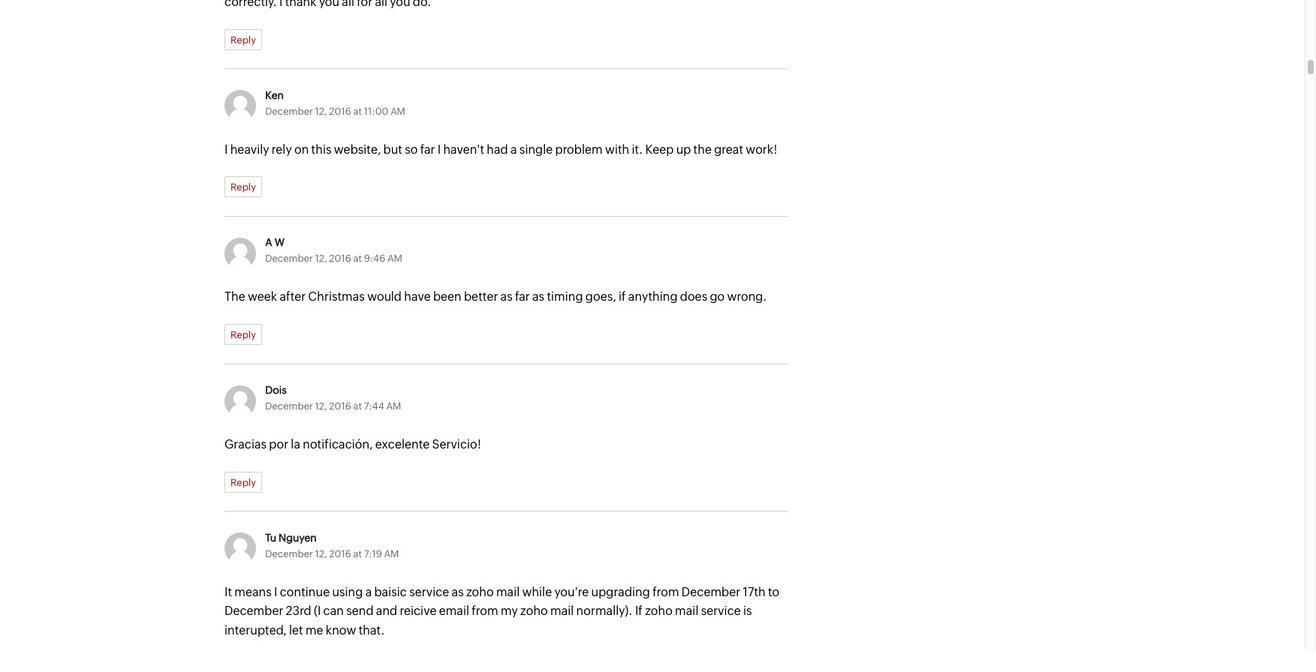 Task type: describe. For each thing, give the bounding box(es) containing it.
december 12, 2016 at 11:00 am link
[[265, 106, 405, 117]]

means
[[234, 585, 272, 600]]

it.
[[632, 143, 643, 157]]

week
[[248, 290, 277, 304]]

been
[[433, 290, 462, 304]]

2 horizontal spatial zoho
[[645, 605, 673, 619]]

2016 for would
[[329, 253, 351, 265]]

after
[[280, 290, 306, 304]]

using
[[332, 585, 363, 600]]

12, for notificación,
[[315, 401, 327, 412]]

let
[[289, 624, 303, 638]]

reply for gracias
[[231, 477, 256, 488]]

go
[[710, 290, 725, 304]]

would
[[367, 290, 402, 304]]

1 vertical spatial far
[[515, 290, 530, 304]]

website,
[[334, 143, 381, 157]]

reicive
[[400, 605, 437, 619]]

dois
[[265, 384, 287, 396]]

i heavily rely on this website, but so far i haven't had a single problem with it. keep up the great work!
[[224, 143, 778, 157]]

excelente
[[375, 438, 430, 452]]

0 vertical spatial from
[[653, 585, 679, 600]]

with
[[605, 143, 629, 157]]

la
[[291, 438, 300, 452]]

am for a
[[384, 549, 399, 560]]

if
[[619, 290, 626, 304]]

17th
[[743, 585, 766, 600]]

2 horizontal spatial as
[[532, 290, 544, 304]]

2 horizontal spatial i
[[438, 143, 441, 157]]

work!
[[746, 143, 778, 157]]

w
[[275, 237, 285, 249]]

a
[[265, 237, 272, 249]]

email
[[439, 605, 469, 619]]

can
[[323, 605, 344, 619]]

problem
[[555, 143, 603, 157]]

december 12, 2016 at 7:44 am link
[[265, 401, 401, 412]]

por
[[269, 438, 288, 452]]

december 12, 2016 at 7:19 am
[[265, 549, 399, 560]]

0 horizontal spatial i
[[224, 143, 228, 157]]

1 reply link from the top
[[224, 29, 262, 50]]

does
[[680, 290, 707, 304]]

am for website,
[[391, 106, 405, 117]]

while
[[522, 585, 552, 600]]

send
[[346, 605, 374, 619]]

me
[[306, 624, 323, 638]]

reply link for gracias
[[224, 472, 262, 493]]

goes,
[[586, 290, 616, 304]]

servicio!
[[432, 438, 481, 452]]

gracias por la notificación, excelente servicio!
[[224, 438, 481, 452]]

december 12, 2016 at 11:00 am
[[265, 106, 405, 117]]

the
[[693, 143, 712, 157]]

the week after christmas would have been better as far as timing goes, if anything does go wrong.
[[224, 290, 767, 304]]

gracias
[[224, 438, 267, 452]]

great
[[714, 143, 743, 157]]

keep
[[645, 143, 674, 157]]

2 horizontal spatial mail
[[675, 605, 699, 619]]

1 horizontal spatial mail
[[550, 605, 574, 619]]

this
[[311, 143, 331, 157]]

on
[[294, 143, 309, 157]]

i inside it means i continue using a baisic service as zoho mail while you're upgrading from december 17th to december 23rd (i can send and reicive email from my zoho mail normally). if zoho mail service is interupted, let me know that.
[[274, 585, 277, 600]]

christmas
[[308, 290, 365, 304]]

but
[[383, 143, 402, 157]]

december 12, 2016 at 9:46 am link
[[265, 253, 402, 265]]

as for mail
[[452, 585, 464, 600]]

december for rely
[[265, 106, 313, 117]]

a inside it means i continue using a baisic service as zoho mail while you're upgrading from december 17th to december 23rd (i can send and reicive email from my zoho mail normally). if zoho mail service is interupted, let me know that.
[[365, 585, 372, 600]]

the
[[224, 290, 245, 304]]

at for excelente
[[353, 401, 362, 412]]

anything
[[628, 290, 678, 304]]



Task type: locate. For each thing, give the bounding box(es) containing it.
1 vertical spatial from
[[472, 605, 498, 619]]

0 horizontal spatial from
[[472, 605, 498, 619]]

2016 left the 7:19
[[329, 549, 351, 560]]

3 12, from the top
[[315, 401, 327, 412]]

12,
[[315, 106, 327, 117], [315, 253, 327, 265], [315, 401, 327, 412], [315, 549, 327, 560]]

as right better
[[501, 290, 513, 304]]

december 12, 2016 at 9:46 am
[[265, 253, 402, 265]]

a right had in the left top of the page
[[511, 143, 517, 157]]

mail down you're
[[550, 605, 574, 619]]

0 vertical spatial a
[[511, 143, 517, 157]]

reply link
[[224, 29, 262, 50], [224, 177, 262, 198], [224, 324, 262, 345], [224, 472, 262, 493]]

(i
[[314, 605, 321, 619]]

tu
[[265, 532, 276, 544]]

and
[[376, 605, 397, 619]]

am right '11:00'
[[391, 106, 405, 117]]

from
[[653, 585, 679, 600], [472, 605, 498, 619]]

december for i
[[265, 549, 313, 560]]

2 2016 from the top
[[329, 253, 351, 265]]

0 horizontal spatial as
[[452, 585, 464, 600]]

at left the 7:19
[[353, 549, 362, 560]]

at for would
[[353, 253, 362, 265]]

single
[[519, 143, 553, 157]]

1 vertical spatial service
[[701, 605, 741, 619]]

december down w at the left of page
[[265, 253, 313, 265]]

reply link for i
[[224, 177, 262, 198]]

know
[[326, 624, 356, 638]]

1 2016 from the top
[[329, 106, 351, 117]]

2016 left '11:00'
[[329, 106, 351, 117]]

12, up 'christmas'
[[315, 253, 327, 265]]

tu nguyen
[[265, 532, 317, 544]]

it
[[224, 585, 232, 600]]

12, for christmas
[[315, 253, 327, 265]]

0 horizontal spatial zoho
[[466, 585, 494, 600]]

1 horizontal spatial zoho
[[520, 605, 548, 619]]

as inside it means i continue using a baisic service as zoho mail while you're upgrading from december 17th to december 23rd (i can send and reicive email from my zoho mail normally). if zoho mail service is interupted, let me know that.
[[452, 585, 464, 600]]

december down ken
[[265, 106, 313, 117]]

am for have
[[387, 253, 402, 265]]

12, up notificación,
[[315, 401, 327, 412]]

4 reply from the top
[[231, 477, 256, 488]]

is
[[743, 605, 752, 619]]

nguyen
[[279, 532, 317, 544]]

service
[[409, 585, 449, 600], [701, 605, 741, 619]]

better
[[464, 290, 498, 304]]

at left '11:00'
[[353, 106, 362, 117]]

zoho
[[466, 585, 494, 600], [520, 605, 548, 619], [645, 605, 673, 619]]

3 2016 from the top
[[329, 401, 351, 412]]

1 horizontal spatial service
[[701, 605, 741, 619]]

1 horizontal spatial far
[[515, 290, 530, 304]]

continue
[[280, 585, 330, 600]]

2016 for using
[[329, 549, 351, 560]]

as for as
[[501, 290, 513, 304]]

12, for on
[[315, 106, 327, 117]]

0 horizontal spatial a
[[365, 585, 372, 600]]

1 at from the top
[[353, 106, 362, 117]]

a right using in the bottom of the page
[[365, 585, 372, 600]]

2016
[[329, 106, 351, 117], [329, 253, 351, 265], [329, 401, 351, 412], [329, 549, 351, 560]]

am for servicio!
[[386, 401, 401, 412]]

7:44
[[364, 401, 384, 412]]

so
[[405, 143, 418, 157]]

12, up this
[[315, 106, 327, 117]]

as up "email"
[[452, 585, 464, 600]]

i right means
[[274, 585, 277, 600]]

am right the 7:19
[[384, 549, 399, 560]]

0 horizontal spatial service
[[409, 585, 449, 600]]

service left the is at right bottom
[[701, 605, 741, 619]]

1 horizontal spatial i
[[274, 585, 277, 600]]

from left my at the bottom left of page
[[472, 605, 498, 619]]

december for la
[[265, 401, 313, 412]]

notificación,
[[303, 438, 373, 452]]

mail right if
[[675, 605, 699, 619]]

december down dois
[[265, 401, 313, 412]]

4 2016 from the top
[[329, 549, 351, 560]]

reply for i
[[231, 182, 256, 193]]

zoho right if
[[645, 605, 673, 619]]

normally).
[[576, 605, 633, 619]]

that.
[[359, 624, 385, 638]]

reply link for the
[[224, 324, 262, 345]]

had
[[487, 143, 508, 157]]

rely
[[272, 143, 292, 157]]

at for this
[[353, 106, 362, 117]]

4 at from the top
[[353, 549, 362, 560]]

december left 17th
[[682, 585, 740, 600]]

9:46
[[364, 253, 385, 265]]

2 12, from the top
[[315, 253, 327, 265]]

0 vertical spatial far
[[420, 143, 435, 157]]

upgrading
[[591, 585, 650, 600]]

if
[[635, 605, 643, 619]]

i left haven't
[[438, 143, 441, 157]]

you're
[[554, 585, 589, 600]]

have
[[404, 290, 431, 304]]

from right upgrading
[[653, 585, 679, 600]]

2 at from the top
[[353, 253, 362, 265]]

3 at from the top
[[353, 401, 362, 412]]

december for after
[[265, 253, 313, 265]]

at left the 9:46
[[353, 253, 362, 265]]

far
[[420, 143, 435, 157], [515, 290, 530, 304]]

11:00
[[364, 106, 389, 117]]

baisic
[[374, 585, 407, 600]]

2016 left the 9:46
[[329, 253, 351, 265]]

interupted,
[[224, 624, 287, 638]]

12, down 'nguyen'
[[315, 549, 327, 560]]

ken
[[265, 89, 284, 101]]

4 12, from the top
[[315, 549, 327, 560]]

am right the 9:46
[[387, 253, 402, 265]]

1 reply from the top
[[231, 34, 256, 46]]

i
[[224, 143, 228, 157], [438, 143, 441, 157], [274, 585, 277, 600]]

23rd
[[286, 605, 311, 619]]

service up reicive
[[409, 585, 449, 600]]

at for using
[[353, 549, 362, 560]]

1 12, from the top
[[315, 106, 327, 117]]

to
[[768, 585, 780, 600]]

a w
[[265, 237, 285, 249]]

heavily
[[230, 143, 269, 157]]

2016 for excelente
[[329, 401, 351, 412]]

zoho down the while
[[520, 605, 548, 619]]

december 12, 2016 at 7:44 am
[[265, 401, 401, 412]]

far right better
[[515, 290, 530, 304]]

december
[[265, 106, 313, 117], [265, 253, 313, 265], [265, 401, 313, 412], [265, 549, 313, 560], [682, 585, 740, 600], [224, 605, 283, 619]]

far right so
[[420, 143, 435, 157]]

december down tu nguyen
[[265, 549, 313, 560]]

haven't
[[443, 143, 484, 157]]

at left "7:44"
[[353, 401, 362, 412]]

mail
[[496, 585, 520, 600], [550, 605, 574, 619], [675, 605, 699, 619]]

i left heavily
[[224, 143, 228, 157]]

1 vertical spatial a
[[365, 585, 372, 600]]

december 12, 2016 at 7:19 am link
[[265, 549, 399, 560]]

2 reply from the top
[[231, 182, 256, 193]]

2 reply link from the top
[[224, 177, 262, 198]]

a
[[511, 143, 517, 157], [365, 585, 372, 600]]

0 horizontal spatial far
[[420, 143, 435, 157]]

1 horizontal spatial a
[[511, 143, 517, 157]]

as
[[501, 290, 513, 304], [532, 290, 544, 304], [452, 585, 464, 600]]

3 reply from the top
[[231, 330, 256, 341]]

december down means
[[224, 605, 283, 619]]

4 reply link from the top
[[224, 472, 262, 493]]

0 vertical spatial service
[[409, 585, 449, 600]]

timing
[[547, 290, 583, 304]]

7:19
[[364, 549, 382, 560]]

1 horizontal spatial as
[[501, 290, 513, 304]]

up
[[676, 143, 691, 157]]

wrong.
[[727, 290, 767, 304]]

as left timing
[[532, 290, 544, 304]]

reply
[[231, 34, 256, 46], [231, 182, 256, 193], [231, 330, 256, 341], [231, 477, 256, 488]]

0 horizontal spatial mail
[[496, 585, 520, 600]]

my
[[501, 605, 518, 619]]

2016 left "7:44"
[[329, 401, 351, 412]]

mail up my at the bottom left of page
[[496, 585, 520, 600]]

am right "7:44"
[[386, 401, 401, 412]]

1 horizontal spatial from
[[653, 585, 679, 600]]

2016 for this
[[329, 106, 351, 117]]

3 reply link from the top
[[224, 324, 262, 345]]

zoho up "email"
[[466, 585, 494, 600]]

it means i continue using a baisic service as zoho mail while you're upgrading from december 17th to december 23rd (i can send and reicive email from my zoho mail normally). if zoho mail service is interupted, let me know that.
[[224, 585, 780, 638]]

12, for continue
[[315, 549, 327, 560]]

reply for the
[[231, 330, 256, 341]]

at
[[353, 106, 362, 117], [353, 253, 362, 265], [353, 401, 362, 412], [353, 549, 362, 560]]

am
[[391, 106, 405, 117], [387, 253, 402, 265], [386, 401, 401, 412], [384, 549, 399, 560]]



Task type: vqa. For each thing, say whether or not it's contained in the screenshot.
usage.
no



